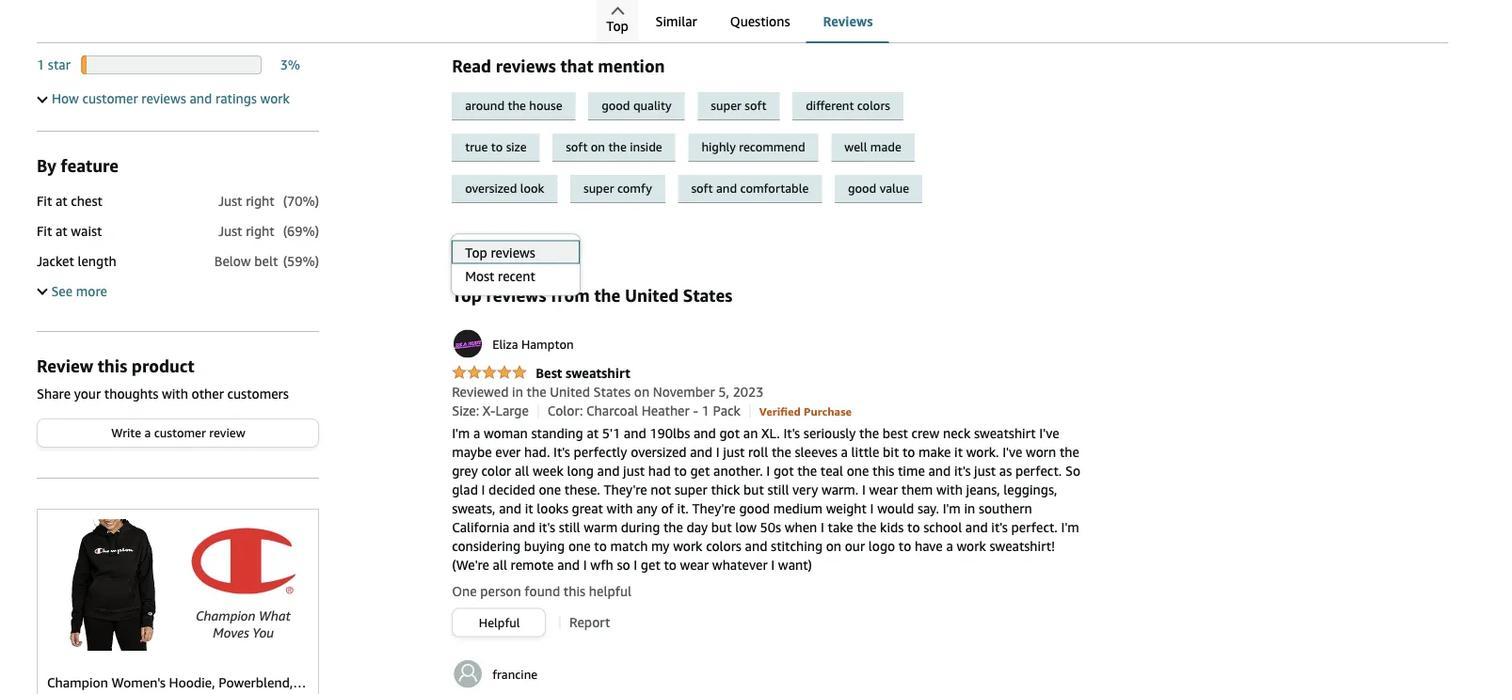 Task type: vqa. For each thing, say whether or not it's contained in the screenshot.
Fit at chest in the top left of the page
yes



Task type: locate. For each thing, give the bounding box(es) containing it.
0 vertical spatial wear
[[869, 482, 898, 497]]

super for super soft
[[711, 98, 742, 113]]

0 vertical spatial united
[[625, 286, 679, 306]]

customer inside dropdown button
[[82, 91, 138, 106]]

0 horizontal spatial oversized
[[465, 181, 517, 196]]

true to size link
[[452, 134, 553, 162]]

2 vertical spatial with
[[607, 501, 633, 516]]

to down warm
[[594, 538, 607, 554]]

a left little
[[841, 444, 848, 460]]

0 vertical spatial it's
[[784, 425, 800, 441]]

house
[[529, 98, 562, 113]]

50s
[[760, 519, 781, 535]]

1 horizontal spatial on
[[634, 384, 650, 399]]

top reviews
[[460, 238, 515, 250]]

0 vertical spatial customer
[[82, 91, 138, 106]]

oversized look
[[465, 181, 544, 196]]

with down product
[[162, 386, 188, 402]]

i'm up school
[[943, 501, 961, 516]]

2 list item from the left
[[641, 0, 792, 16]]

the down the xl. on the right bottom
[[772, 444, 792, 460]]

0 vertical spatial with
[[162, 386, 188, 402]]

2 horizontal spatial one
[[847, 463, 869, 479]]

2 vertical spatial good
[[739, 501, 770, 516]]

review
[[209, 426, 245, 440]]

just right (69%)
[[218, 223, 319, 239]]

the up our
[[857, 519, 877, 535]]

1 horizontal spatial soft
[[691, 181, 713, 196]]

1 vertical spatial super
[[584, 181, 614, 196]]

reviews up most
[[480, 238, 515, 250]]

right up belt on the left top of page
[[246, 223, 275, 239]]

and down make
[[929, 463, 951, 479]]

around the house link
[[452, 92, 589, 120]]

see
[[51, 284, 73, 299]]

at for waist
[[55, 223, 67, 239]]

soft up highly recommend
[[745, 98, 767, 113]]

reviews up most recent link
[[491, 245, 536, 260]]

super up highly
[[711, 98, 742, 113]]

0 horizontal spatial it's
[[539, 519, 555, 535]]

0 horizontal spatial i'm
[[452, 425, 470, 441]]

found
[[525, 583, 560, 599]]

top inside top reviews most recent
[[465, 245, 487, 260]]

1 fit from the top
[[37, 193, 52, 209]]

fit down by
[[37, 193, 52, 209]]

1 vertical spatial in
[[964, 501, 975, 516]]

2 vertical spatial this
[[564, 583, 586, 599]]

0 horizontal spatial on
[[591, 140, 605, 154]]

oversized inside oversized look link
[[465, 181, 517, 196]]

1 vertical spatial sweatshirt
[[974, 425, 1036, 441]]

fit for fit at chest
[[37, 193, 52, 209]]

the up the so
[[1060, 444, 1080, 460]]

color
[[482, 463, 511, 479]]

1 just from the top
[[218, 193, 242, 209]]

2 vertical spatial i'm
[[1061, 519, 1079, 535]]

at for chest
[[55, 193, 67, 209]]

reviews for read reviews that mention
[[496, 55, 556, 76]]

reviews
[[496, 55, 556, 76], [141, 91, 186, 106], [480, 238, 515, 250], [491, 245, 536, 260], [486, 286, 546, 306]]

and left ratings
[[190, 91, 212, 106]]

united right from
[[625, 286, 679, 306]]

with up say.
[[937, 482, 963, 497]]

1 horizontal spatial it
[[955, 444, 963, 460]]

read
[[452, 55, 491, 76]]

reviews for top reviews from the united states
[[486, 286, 546, 306]]

wear down "day"
[[680, 557, 709, 573]]

0 horizontal spatial work
[[260, 91, 290, 106]]

0 horizontal spatial sweatshirt
[[566, 365, 630, 381]]

color: charcoal heather - 1 pack
[[548, 403, 741, 418]]

wear
[[869, 482, 898, 497], [680, 557, 709, 573]]

it left looks
[[525, 501, 533, 516]]

all up decided
[[515, 463, 529, 479]]

decided
[[489, 482, 535, 497]]

jacket
[[37, 254, 74, 269]]

looks
[[537, 501, 569, 516]]

bit
[[883, 444, 899, 460]]

soft inside super soft link
[[745, 98, 767, 113]]

just for just right (69%)
[[218, 223, 242, 239]]

and up buying
[[513, 519, 535, 535]]

to right bit at the right
[[903, 444, 915, 460]]

kids
[[880, 519, 904, 535]]

different
[[806, 98, 854, 113]]

work down school
[[957, 538, 986, 554]]

0 vertical spatial super
[[711, 98, 742, 113]]

just left the had
[[623, 463, 645, 479]]

customer
[[82, 91, 138, 106], [154, 426, 206, 440]]

grey
[[452, 463, 478, 479]]

person
[[480, 583, 521, 599]]

0 horizontal spatial with
[[162, 386, 188, 402]]

it's right the xl. on the right bottom
[[784, 425, 800, 441]]

0 horizontal spatial this
[[98, 356, 127, 376]]

1 vertical spatial colors
[[706, 538, 742, 554]]

list item
[[491, 0, 641, 16], [641, 0, 792, 16], [792, 0, 942, 16]]

list box
[[451, 240, 580, 287]]

in down jeans,
[[964, 501, 975, 516]]

1 horizontal spatial they're
[[692, 501, 736, 516]]

one person found this helpful
[[452, 583, 632, 599]]

the up little
[[860, 425, 879, 441]]

at left 5'1
[[587, 425, 599, 441]]

0 vertical spatial one
[[847, 463, 869, 479]]

share your thoughts with other customers
[[37, 386, 289, 402]]

0 vertical spatial soft
[[745, 98, 767, 113]]

1 list item from the left
[[491, 0, 641, 16]]

i right 'warm.'
[[862, 482, 866, 497]]

i'm down the so
[[1061, 519, 1079, 535]]

got up very
[[774, 463, 794, 479]]

the up very
[[797, 463, 817, 479]]

to
[[491, 140, 503, 154], [903, 444, 915, 460], [674, 463, 687, 479], [907, 519, 920, 535], [594, 538, 607, 554], [899, 538, 911, 554], [664, 557, 677, 573]]

customer right how
[[82, 91, 138, 106]]

i've up worn
[[1040, 425, 1060, 441]]

0 horizontal spatial customer
[[82, 91, 138, 106]]

work down "3%" at the left top of the page
[[260, 91, 290, 106]]

soft down highly
[[691, 181, 713, 196]]

fit for fit at waist
[[37, 223, 52, 239]]

2 horizontal spatial soft
[[745, 98, 767, 113]]

1 horizontal spatial good
[[739, 501, 770, 516]]

got left an
[[720, 425, 740, 441]]

good left value
[[848, 181, 877, 196]]

right for (69%)
[[246, 223, 275, 239]]

sweatshirt up work.
[[974, 425, 1036, 441]]

week
[[533, 463, 564, 479]]

thick
[[711, 482, 740, 497]]

best sweatshirt
[[536, 365, 630, 381]]

super for super comfy
[[584, 181, 614, 196]]

2 vertical spatial at
[[587, 425, 599, 441]]

of
[[661, 501, 674, 516]]

top reviews most recent
[[465, 245, 536, 284]]

soft for soft on the inside
[[566, 140, 588, 154]]

0 horizontal spatial colors
[[706, 538, 742, 554]]

the right from
[[594, 286, 621, 306]]

very
[[793, 482, 818, 497]]

2 vertical spatial soft
[[691, 181, 713, 196]]

1 vertical spatial all
[[493, 557, 507, 573]]

i've up the as
[[1003, 444, 1023, 460]]

review
[[37, 356, 93, 376]]

0 vertical spatial at
[[55, 193, 67, 209]]

soft on the inside
[[566, 140, 662, 154]]

read reviews that mention
[[452, 55, 665, 76]]

feature
[[61, 155, 119, 175]]

0 horizontal spatial get
[[641, 557, 661, 573]]

just
[[218, 193, 242, 209], [218, 223, 242, 239]]

1 horizontal spatial in
[[964, 501, 975, 516]]

1 horizontal spatial sweatshirt
[[974, 425, 1036, 441]]

i'm up maybe
[[452, 425, 470, 441]]

progress bar
[[81, 55, 262, 74]]

1 vertical spatial just
[[218, 223, 242, 239]]

1 vertical spatial at
[[55, 223, 67, 239]]

they're down thick
[[692, 501, 736, 516]]

0 horizontal spatial states
[[594, 384, 631, 399]]

united
[[625, 286, 679, 306], [550, 384, 590, 399]]

reviews down 'recent'
[[486, 286, 546, 306]]

different colors
[[806, 98, 890, 113]]

it's down southern
[[992, 519, 1008, 535]]

1 horizontal spatial colors
[[857, 98, 890, 113]]

0 vertical spatial 1
[[37, 57, 44, 72]]

in inside i'm a woman standing at 5'1 and 190lbs and got an xl. it's seriously the best crew neck sweatshirt i've maybe ever had. it's perfectly oversized and i just roll the sleeves a little bit to make it work. i've worn the grey color all week long and just had to get another. i got the teal one this time and it's just as perfect. so glad i decided one these. they're not super thick but still very warm. i wear them with jeans, leggings, sweats, and it looks great with any of it. they're good medium weight i would say. i'm in southern california and it's still warm during the day but low 50s when i take the kids to school and it's perfect. i'm considering buying one to match my work colors and stitching on our logo to have a work sweatshirt! (we're all remote and i wfh so i get to wear whatever i want)
[[964, 501, 975, 516]]

1 vertical spatial with
[[937, 482, 963, 497]]

true
[[465, 140, 488, 154]]

still left very
[[768, 482, 789, 497]]

expand image
[[37, 92, 48, 103]]

to down kids
[[899, 538, 911, 554]]

0 vertical spatial i've
[[1040, 425, 1060, 441]]

1 vertical spatial good
[[848, 181, 877, 196]]

woman
[[484, 425, 528, 441]]

to right kids
[[907, 519, 920, 535]]

0 horizontal spatial i've
[[1003, 444, 1023, 460]]

how customer reviews and ratings work button
[[37, 89, 290, 108]]

soft inside soft and comfortable "link"
[[691, 181, 713, 196]]

soft for soft and comfortable
[[691, 181, 713, 196]]

2 horizontal spatial good
[[848, 181, 877, 196]]

| image
[[538, 405, 539, 418], [750, 405, 751, 418], [560, 616, 561, 630]]

at left waist
[[55, 223, 67, 239]]

not
[[651, 482, 671, 497]]

on up the super comfy
[[591, 140, 605, 154]]

1 right from the top
[[246, 193, 275, 209]]

just up another.
[[723, 444, 745, 460]]

well made link
[[831, 134, 924, 162]]

-
[[693, 403, 698, 418]]

verified purchase link
[[759, 403, 852, 418]]

work down "day"
[[673, 538, 703, 554]]

0 horizontal spatial it's
[[554, 444, 570, 460]]

united up color:
[[550, 384, 590, 399]]

2 right from the top
[[246, 223, 275, 239]]

0 vertical spatial get
[[690, 463, 710, 479]]

2 vertical spatial super
[[675, 482, 708, 497]]

1 horizontal spatial with
[[607, 501, 633, 516]]

top reviews option
[[451, 240, 580, 264]]

right up just right (69%)
[[246, 193, 275, 209]]

pack
[[713, 403, 741, 418]]

this inside i'm a woman standing at 5'1 and 190lbs and got an xl. it's seriously the best crew neck sweatshirt i've maybe ever had. it's perfectly oversized and i just roll the sleeves a little bit to make it work. i've worn the grey color all week long and just had to get another. i got the teal one this time and it's just as perfect. so glad i decided one these. they're not super thick but still very warm. i wear them with jeans, leggings, sweats, and it looks great with any of it. they're good medium weight i would say. i'm in southern california and it's still warm during the day but low 50s when i take the kids to school and it's perfect. i'm considering buying one to match my work colors and stitching on our logo to have a work sweatshirt! (we're all remote and i wfh so i get to wear whatever i want)
[[873, 463, 895, 479]]

it's down work.
[[955, 463, 971, 479]]

francine link
[[452, 658, 538, 690]]

reviews left ratings
[[141, 91, 186, 106]]

fit up jacket at the left top
[[37, 223, 52, 239]]

1 horizontal spatial super
[[675, 482, 708, 497]]

1 vertical spatial i've
[[1003, 444, 1023, 460]]

one down little
[[847, 463, 869, 479]]

well made
[[845, 140, 902, 154]]

good up low
[[739, 501, 770, 516]]

good for good quality
[[602, 98, 630, 113]]

hampton
[[521, 337, 574, 351]]

francine
[[492, 667, 538, 682]]

just for just right (70%)
[[218, 193, 242, 209]]

1 horizontal spatial united
[[625, 286, 679, 306]]

these.
[[565, 482, 600, 497]]

list
[[491, 0, 1485, 16]]

considering
[[452, 538, 521, 554]]

with
[[162, 386, 188, 402], [937, 482, 963, 497], [607, 501, 633, 516]]

from
[[551, 286, 590, 306]]

0 vertical spatial oversized
[[465, 181, 517, 196]]

great
[[572, 501, 603, 516]]

3%
[[280, 57, 300, 72]]

an
[[743, 425, 758, 441]]

highly
[[702, 140, 736, 154]]

write a customer review link
[[38, 420, 318, 447]]

x-
[[483, 403, 496, 418]]

soft inside soft on the inside link
[[566, 140, 588, 154]]

1 vertical spatial fit
[[37, 223, 52, 239]]

1 vertical spatial one
[[539, 482, 561, 497]]

2 horizontal spatial super
[[711, 98, 742, 113]]

with up warm
[[607, 501, 633, 516]]

one down week
[[539, 482, 561, 497]]

i right so
[[634, 557, 637, 573]]

oversized up the had
[[631, 444, 687, 460]]

soft up the super comfy
[[566, 140, 588, 154]]

at left chest
[[55, 193, 67, 209]]

reviews for top reviews
[[480, 238, 515, 250]]

list box containing top reviews
[[451, 240, 580, 287]]

1 vertical spatial right
[[246, 223, 275, 239]]

1 vertical spatial this
[[873, 463, 895, 479]]

0 vertical spatial states
[[683, 286, 733, 306]]

super left the comfy
[[584, 181, 614, 196]]

top for top reviews from the united states
[[452, 286, 482, 306]]

best
[[883, 425, 908, 441]]

0 horizontal spatial soft
[[566, 140, 588, 154]]

dropdown image
[[564, 240, 573, 248]]

it's
[[955, 463, 971, 479], [539, 519, 555, 535], [992, 519, 1008, 535]]

0 vertical spatial colors
[[857, 98, 890, 113]]

customer down 'share your thoughts with other customers' in the bottom left of the page
[[154, 426, 206, 440]]

but right "day"
[[711, 519, 732, 535]]

still
[[768, 482, 789, 497], [559, 519, 580, 535]]

just up just right (69%)
[[218, 193, 242, 209]]

0 vertical spatial fit
[[37, 193, 52, 209]]

top
[[606, 18, 629, 34], [460, 238, 477, 250], [465, 245, 487, 260], [452, 286, 482, 306]]

purchase
[[804, 405, 852, 418]]

1 horizontal spatial it's
[[955, 463, 971, 479]]

0 vertical spatial all
[[515, 463, 529, 479]]

reviews for top reviews most recent
[[491, 245, 536, 260]]

reviews inside top reviews most recent
[[491, 245, 536, 260]]

it's down standing
[[554, 444, 570, 460]]

comfortable
[[740, 181, 809, 196]]

on up color: charcoal heather - 1 pack
[[634, 384, 650, 399]]

it down neck
[[955, 444, 963, 460]]

colors up whatever
[[706, 538, 742, 554]]

0 vertical spatial right
[[246, 193, 275, 209]]

1 vertical spatial states
[[594, 384, 631, 399]]

this
[[98, 356, 127, 376], [873, 463, 895, 479], [564, 583, 586, 599]]

i left want)
[[771, 557, 775, 573]]

0 vertical spatial still
[[768, 482, 789, 497]]

teal
[[821, 463, 843, 479]]

this up thoughts
[[98, 356, 127, 376]]

customers
[[227, 386, 289, 402]]

helpful link
[[453, 609, 545, 637]]

colors up well made
[[857, 98, 890, 113]]

verified
[[759, 405, 801, 418]]

2 fit from the top
[[37, 223, 52, 239]]

1 horizontal spatial customer
[[154, 426, 206, 440]]

2 horizontal spatial on
[[826, 538, 842, 554]]

2 vertical spatial one
[[568, 538, 591, 554]]

this right found
[[564, 583, 586, 599]]

perfect. up "sweatshirt!" at the bottom of page
[[1011, 519, 1058, 535]]

wear up the would
[[869, 482, 898, 497]]

charcoal
[[587, 403, 638, 418]]

oversized left look
[[465, 181, 517, 196]]

would
[[877, 501, 914, 516]]

2 just from the top
[[218, 223, 242, 239]]

all down considering
[[493, 557, 507, 573]]

sweatshirt inside i'm a woman standing at 5'1 and 190lbs and got an xl. it's seriously the best crew neck sweatshirt i've maybe ever had. it's perfectly oversized and i just roll the sleeves a little bit to make it work. i've worn the grey color all week long and just had to get another. i got the teal one this time and it's just as perfect. so glad i decided one these. they're not super thick but still very warm. i wear them with jeans, leggings, sweats, and it looks great with any of it. they're good medium weight i would say. i'm in southern california and it's still warm during the day but low 50s when i take the kids to school and it's perfect. i'm considering buying one to match my work colors and stitching on our logo to have a work sweatshirt! (we're all remote and i wfh so i get to wear whatever i want)
[[974, 425, 1036, 441]]

low
[[735, 519, 757, 535]]

say.
[[918, 501, 939, 516]]

just up jeans,
[[974, 463, 996, 479]]

1 right -
[[702, 403, 710, 418]]

top for top
[[606, 18, 629, 34]]

fit at chest
[[37, 193, 102, 209]]

by
[[37, 155, 56, 175]]

i up another.
[[716, 444, 720, 460]]

| image left report on the bottom left of the page
[[560, 616, 561, 630]]

size:
[[452, 403, 479, 418]]

most
[[465, 268, 495, 284]]

to right the had
[[674, 463, 687, 479]]

0 horizontal spatial it
[[525, 501, 533, 516]]

reviewed
[[452, 384, 509, 399]]

right
[[246, 193, 275, 209], [246, 223, 275, 239]]

soft on the inside link
[[553, 134, 688, 162]]

0 horizontal spatial good
[[602, 98, 630, 113]]

reviews up around the house link
[[496, 55, 556, 76]]



Task type: describe. For each thing, give the bounding box(es) containing it.
had
[[648, 463, 671, 479]]

2 horizontal spatial work
[[957, 538, 986, 554]]

to down my
[[664, 557, 677, 573]]

2 horizontal spatial just
[[974, 463, 996, 479]]

and inside dropdown button
[[190, 91, 212, 106]]

1 vertical spatial they're
[[692, 501, 736, 516]]

sleeves
[[795, 444, 838, 460]]

on inside i'm a woman standing at 5'1 and 190lbs and got an xl. it's seriously the best crew neck sweatshirt i've maybe ever had. it's perfectly oversized and i just roll the sleeves a little bit to make it work. i've worn the grey color all week long and just had to get another. i got the teal one this time and it's just as perfect. so glad i decided one these. they're not super thick but still very warm. i wear them with jeans, leggings, sweats, and it looks great with any of it. they're good medium weight i would say. i'm in southern california and it's still warm during the day but low 50s when i take the kids to school and it's perfect. i'm considering buying one to match my work colors and stitching on our logo to have a work sweatshirt! (we're all remote and i wfh so i get to wear whatever i want)
[[826, 538, 842, 554]]

the left inside
[[608, 140, 627, 154]]

top reviews link
[[452, 240, 580, 264]]

1 horizontal spatial get
[[690, 463, 710, 479]]

a down school
[[946, 538, 953, 554]]

sweatshirt!
[[990, 538, 1055, 554]]

buying
[[524, 538, 565, 554]]

and down low
[[745, 538, 768, 554]]

jacket length
[[37, 254, 117, 269]]

any
[[637, 501, 658, 516]]

1 horizontal spatial all
[[515, 463, 529, 479]]

wfh
[[590, 557, 614, 573]]

(59%)
[[283, 254, 319, 269]]

size: x-large
[[452, 403, 529, 418]]

work.
[[966, 444, 999, 460]]

leggings,
[[1004, 482, 1058, 497]]

length
[[78, 254, 117, 269]]

and right 5'1
[[624, 425, 646, 441]]

good value
[[848, 181, 909, 196]]

1 horizontal spatial work
[[673, 538, 703, 554]]

glad
[[452, 482, 478, 497]]

top for top reviews
[[460, 238, 477, 250]]

1 horizontal spatial it's
[[784, 425, 800, 441]]

super soft link
[[698, 92, 793, 120]]

extender expand image
[[37, 284, 48, 295]]

see more
[[51, 284, 107, 299]]

1 horizontal spatial states
[[683, 286, 733, 306]]

product
[[132, 356, 195, 376]]

see more button
[[37, 284, 107, 299]]

the left house
[[508, 98, 526, 113]]

0 horizontal spatial just
[[623, 463, 645, 479]]

1 vertical spatial i'm
[[943, 501, 961, 516]]

report link
[[570, 615, 610, 630]]

1 vertical spatial it's
[[554, 444, 570, 460]]

and down buying
[[557, 557, 580, 573]]

(70%)
[[283, 193, 319, 209]]

seriously
[[804, 425, 856, 441]]

0 horizontal spatial still
[[559, 519, 580, 535]]

i left wfh
[[583, 557, 587, 573]]

1 vertical spatial on
[[634, 384, 650, 399]]

1 vertical spatial perfect.
[[1011, 519, 1058, 535]]

how
[[52, 91, 79, 106]]

helpful
[[479, 615, 520, 630]]

little
[[852, 444, 880, 460]]

1 star
[[37, 57, 70, 72]]

2 horizontal spatial with
[[937, 482, 963, 497]]

large
[[496, 403, 529, 418]]

it.
[[677, 501, 689, 516]]

review this product
[[37, 356, 195, 376]]

to left size
[[491, 140, 503, 154]]

and inside "link"
[[716, 181, 737, 196]]

chest
[[71, 193, 102, 209]]

soft and comfortable
[[691, 181, 809, 196]]

super comfy
[[584, 181, 652, 196]]

a right write
[[145, 426, 151, 440]]

report
[[570, 615, 610, 630]]

0 horizontal spatial they're
[[604, 482, 647, 497]]

top reviews from the united states
[[452, 286, 733, 306]]

0 horizontal spatial | image
[[538, 405, 539, 418]]

1 horizontal spatial this
[[564, 583, 586, 599]]

i right glad
[[482, 482, 485, 497]]

reviews inside dropdown button
[[141, 91, 186, 106]]

well
[[845, 140, 867, 154]]

1 horizontal spatial just
[[723, 444, 745, 460]]

0 vertical spatial perfect.
[[1016, 463, 1062, 479]]

1 horizontal spatial still
[[768, 482, 789, 497]]

1 horizontal spatial | image
[[560, 616, 561, 630]]

made
[[871, 140, 902, 154]]

i left the would
[[870, 501, 874, 516]]

1 horizontal spatial i've
[[1040, 425, 1060, 441]]

super inside i'm a woman standing at 5'1 and 190lbs and got an xl. it's seriously the best crew neck sweatshirt i've maybe ever had. it's perfectly oversized and i just roll the sleeves a little bit to make it work. i've worn the grey color all week long and just had to get another. i got the teal one this time and it's just as perfect. so glad i decided one these. they're not super thick but still very warm. i wear them with jeans, leggings, sweats, and it looks great with any of it. they're good medium weight i would say. i'm in southern california and it's still warm during the day but low 50s when i take the kids to school and it's perfect. i'm considering buying one to match my work colors and stitching on our logo to have a work sweatshirt! (we're all remote and i wfh so i get to wear whatever i want)
[[675, 482, 708, 497]]

3% link
[[280, 57, 300, 72]]

as
[[1000, 463, 1012, 479]]

good inside i'm a woman standing at 5'1 and 190lbs and got an xl. it's seriously the best crew neck sweatshirt i've maybe ever had. it's perfectly oversized and i just roll the sleeves a little bit to make it work. i've worn the grey color all week long and just had to get another. i got the teal one this time and it's just as perfect. so glad i decided one these. they're not super thick but still very warm. i wear them with jeans, leggings, sweats, and it looks great with any of it. they're good medium weight i would say. i'm in southern california and it's still warm during the day but low 50s when i take the kids to school and it's perfect. i'm considering buying one to match my work colors and stitching on our logo to have a work sweatshirt! (we're all remote and i wfh so i get to wear whatever i want)
[[739, 501, 770, 516]]

day
[[687, 519, 708, 535]]

look
[[520, 181, 544, 196]]

had.
[[524, 444, 550, 460]]

highly recommend
[[702, 140, 805, 154]]

helpful
[[589, 583, 632, 599]]

at inside i'm a woman standing at 5'1 and 190lbs and got an xl. it's seriously the best crew neck sweatshirt i've maybe ever had. it's perfectly oversized and i just roll the sleeves a little bit to make it work. i've worn the grey color all week long and just had to get another. i got the teal one this time and it's just as perfect. so glad i decided one these. they're not super thick but still very warm. i wear them with jeans, leggings, sweats, and it looks great with any of it. they're good medium weight i would say. i'm in southern california and it's still warm during the day but low 50s when i take the kids to school and it's perfect. i'm considering buying one to match my work colors and stitching on our logo to have a work sweatshirt! (we're all remote and i wfh so i get to wear whatever i want)
[[587, 425, 599, 441]]

1 vertical spatial customer
[[154, 426, 206, 440]]

0 vertical spatial but
[[744, 482, 764, 497]]

write a customer review
[[111, 426, 245, 440]]

1 vertical spatial 1
[[702, 403, 710, 418]]

quality
[[633, 98, 672, 113]]

2 horizontal spatial it's
[[992, 519, 1008, 535]]

weight
[[826, 501, 867, 516]]

top for top reviews most recent
[[465, 245, 487, 260]]

good value link
[[835, 175, 932, 203]]

verified purchase
[[759, 405, 852, 418]]

a up maybe
[[473, 425, 480, 441]]

recent
[[498, 268, 535, 284]]

1 vertical spatial it
[[525, 501, 533, 516]]

colors inside i'm a woman standing at 5'1 and 190lbs and got an xl. it's seriously the best crew neck sweatshirt i've maybe ever had. it's perfectly oversized and i just roll the sleeves a little bit to make it work. i've worn the grey color all week long and just had to get another. i got the teal one this time and it's just as perfect. so glad i decided one these. they're not super thick but still very warm. i wear them with jeans, leggings, sweats, and it looks great with any of it. they're good medium weight i would say. i'm in southern california and it's still warm during the day but low 50s when i take the kids to school and it's perfect. i'm considering buying one to match my work colors and stitching on our logo to have a work sweatshirt! (we're all remote and i wfh so i get to wear whatever i want)
[[706, 538, 742, 554]]

i down the roll
[[767, 463, 770, 479]]

around
[[465, 98, 505, 113]]

0 vertical spatial i'm
[[452, 425, 470, 441]]

1 vertical spatial wear
[[680, 557, 709, 573]]

0 horizontal spatial all
[[493, 557, 507, 573]]

standing
[[531, 425, 583, 441]]

3 list item from the left
[[792, 0, 942, 16]]

1 vertical spatial but
[[711, 519, 732, 535]]

eliza
[[492, 337, 518, 351]]

by feature
[[37, 155, 119, 175]]

the down "of"
[[664, 519, 683, 535]]

reviews
[[823, 14, 873, 29]]

heather
[[642, 403, 690, 418]]

i left take
[[821, 519, 825, 535]]

1 horizontal spatial got
[[774, 463, 794, 479]]

when
[[785, 519, 817, 535]]

our
[[845, 538, 865, 554]]

and down decided
[[499, 501, 522, 516]]

190lbs
[[650, 425, 690, 441]]

0 horizontal spatial in
[[512, 384, 523, 399]]

and down 190lbs
[[690, 444, 713, 460]]

work inside dropdown button
[[260, 91, 290, 106]]

below belt (59%)
[[214, 254, 319, 269]]

2 horizontal spatial | image
[[750, 405, 751, 418]]

super soft
[[711, 98, 767, 113]]

super comfy link
[[570, 175, 678, 203]]

the down best sweatshirt link
[[527, 384, 546, 399]]

oversized look link
[[452, 175, 570, 203]]

so
[[617, 557, 630, 573]]

mention
[[598, 55, 665, 76]]

worn
[[1026, 444, 1056, 460]]

take
[[828, 519, 854, 535]]

want)
[[778, 557, 812, 573]]

oversized inside i'm a woman standing at 5'1 and 190lbs and got an xl. it's seriously the best crew neck sweatshirt i've maybe ever had. it's perfectly oversized and i just roll the sleeves a little bit to make it work. i've worn the grey color all week long and just had to get another. i got the teal one this time and it's just as perfect. so glad i decided one these. they're not super thick but still very warm. i wear them with jeans, leggings, sweats, and it looks great with any of it. they're good medium weight i would say. i'm in southern california and it's still warm during the day but low 50s when i take the kids to school and it's perfect. i'm considering buying one to match my work colors and stitching on our logo to have a work sweatshirt! (we're all remote and i wfh so i get to wear whatever i want)
[[631, 444, 687, 460]]

ever
[[495, 444, 521, 460]]

0 horizontal spatial united
[[550, 384, 590, 399]]

1 horizontal spatial one
[[568, 538, 591, 554]]

and down perfectly
[[597, 463, 620, 479]]

different colors link
[[793, 92, 913, 120]]

time
[[898, 463, 925, 479]]

november
[[653, 384, 715, 399]]

1 horizontal spatial wear
[[869, 482, 898, 497]]

and down -
[[694, 425, 716, 441]]

0 vertical spatial this
[[98, 356, 127, 376]]

0 vertical spatial it
[[955, 444, 963, 460]]

(69%)
[[283, 223, 319, 239]]

eliza hampton link
[[452, 328, 574, 360]]

0 vertical spatial got
[[720, 425, 740, 441]]

1 star link
[[37, 57, 70, 72]]

good for good value
[[848, 181, 877, 196]]

and right school
[[966, 519, 988, 535]]

best sweatshirt link
[[452, 365, 630, 382]]

belt
[[254, 254, 278, 269]]

right for (70%)
[[246, 193, 275, 209]]

questions
[[730, 14, 790, 29]]

0 vertical spatial on
[[591, 140, 605, 154]]

0 horizontal spatial one
[[539, 482, 561, 497]]

0 vertical spatial sweatshirt
[[566, 365, 630, 381]]

them
[[902, 482, 933, 497]]



